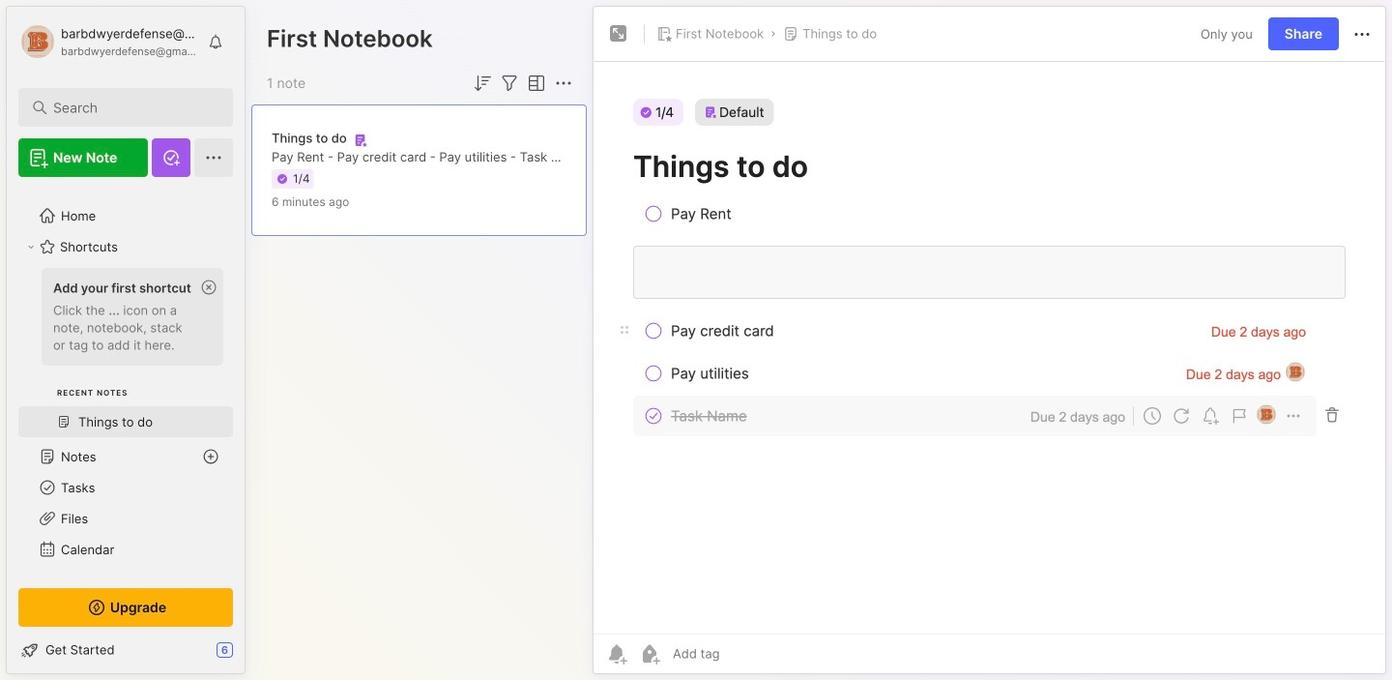 Task type: locate. For each thing, give the bounding box(es) containing it.
0 horizontal spatial more actions field
[[552, 72, 576, 95]]

expand note image
[[607, 22, 631, 45]]

note window element
[[593, 6, 1387, 679]]

tree
[[7, 189, 245, 680]]

add filters image
[[498, 72, 521, 95]]

Search text field
[[53, 99, 207, 117]]

main element
[[0, 0, 251, 680]]

None search field
[[53, 96, 207, 119]]

group inside main element
[[18, 262, 233, 449]]

1 horizontal spatial more actions field
[[1351, 22, 1375, 46]]

Add filters field
[[498, 72, 521, 95]]

1 vertical spatial more actions field
[[552, 72, 576, 95]]

More actions field
[[1351, 22, 1375, 46], [552, 72, 576, 95]]

Note Editor text field
[[594, 61, 1386, 634]]

Add tag field
[[671, 645, 816, 662]]

group
[[18, 262, 233, 449]]

0 vertical spatial more actions field
[[1351, 22, 1375, 46]]

more actions field inside note window element
[[1351, 22, 1375, 46]]



Task type: describe. For each thing, give the bounding box(es) containing it.
Sort options field
[[471, 72, 494, 95]]

add tag image
[[638, 642, 662, 665]]

View options field
[[521, 72, 548, 95]]

tree inside main element
[[7, 189, 245, 680]]

add a reminder image
[[606, 642, 629, 665]]

click to collapse image
[[244, 644, 259, 667]]

Help and Learning task checklist field
[[7, 635, 245, 665]]

none search field inside main element
[[53, 96, 207, 119]]

more actions image
[[1351, 23, 1375, 46]]

Account field
[[18, 22, 197, 61]]

more actions image
[[552, 72, 576, 95]]



Task type: vqa. For each thing, say whether or not it's contained in the screenshot.
NOTEBOOKS link
no



